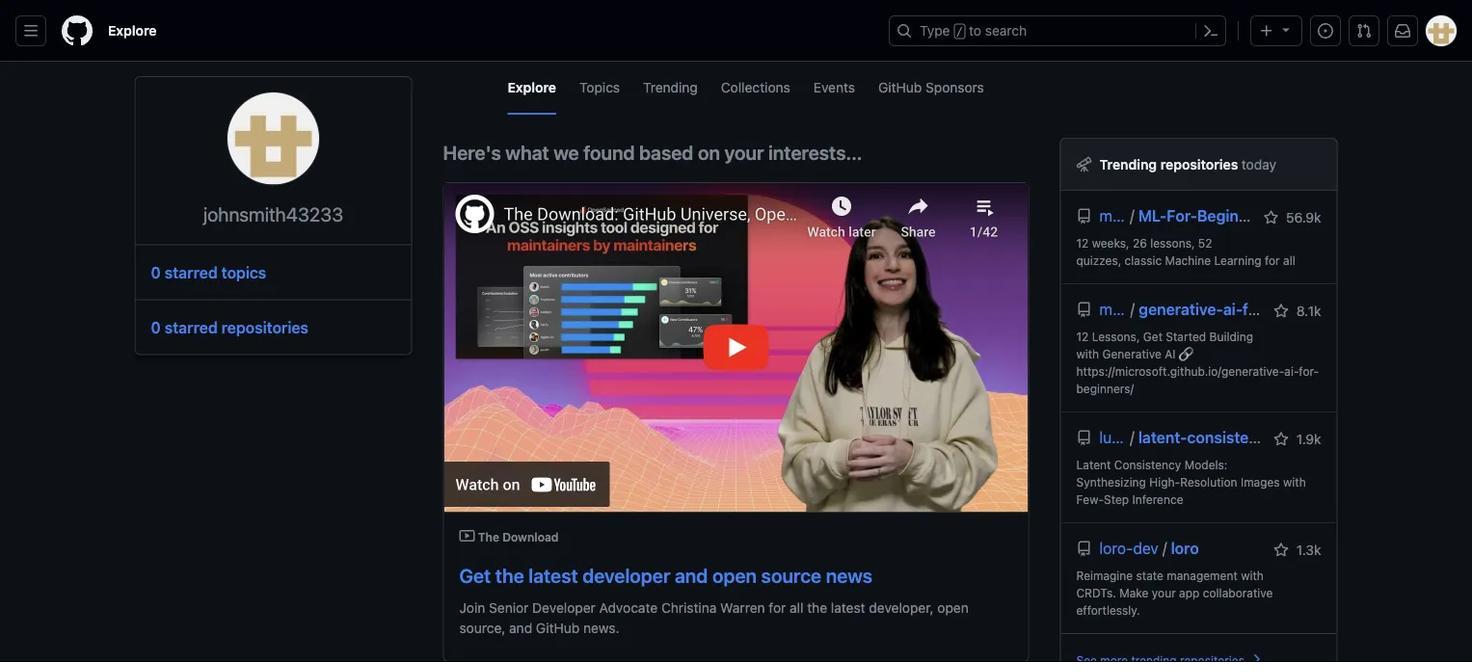 Task type: locate. For each thing, give the bounding box(es) containing it.
1 horizontal spatial latest
[[831, 600, 865, 615]]

open inside join senior developer advocate christina warren for all the latest developer, open source, and github news.
[[937, 600, 969, 615]]

for right warren on the bottom of the page
[[769, 600, 786, 615]]

star image inside the 56.9k link
[[1263, 210, 1279, 226]]

0 horizontal spatial all
[[790, 600, 804, 615]]

/ latent-consistency-model
[[1130, 429, 1327, 447]]

star image left 56.9k
[[1263, 210, 1279, 226]]

with
[[1076, 347, 1099, 361], [1283, 475, 1306, 489], [1241, 569, 1264, 582]]

1 horizontal spatial ai-
[[1285, 364, 1299, 378]]

starred
[[165, 263, 218, 281], [165, 318, 218, 336]]

0 vertical spatial latest
[[529, 564, 578, 587]]

0 horizontal spatial open
[[712, 564, 757, 587]]

0 horizontal spatial with
[[1076, 347, 1099, 361]]

type
[[920, 23, 950, 39]]

0 vertical spatial open
[[712, 564, 757, 587]]

0 vertical spatial for
[[1265, 254, 1280, 267]]

1 vertical spatial repositories
[[221, 318, 309, 336]]

to
[[969, 23, 982, 39]]

2 repo image from the top
[[1076, 302, 1092, 318]]

your down state
[[1152, 586, 1176, 600]]

0 vertical spatial the
[[495, 564, 524, 587]]

1 horizontal spatial explore
[[508, 79, 556, 95]]

2 12 from the top
[[1076, 330, 1089, 343]]

trending
[[643, 79, 698, 95], [1100, 156, 1157, 172]]

get up generative
[[1143, 330, 1163, 343]]

1.3k link
[[1274, 539, 1321, 561]]

1 horizontal spatial for-
[[1299, 364, 1319, 378]]

loro link
[[1171, 539, 1199, 558]]

12 inside 12 lessons, get started building with generative ai  🔗 https://microsoft.github.io/generative-ai-for- beginners/
[[1076, 330, 1089, 343]]

open up warren on the bottom of the page
[[712, 564, 757, 587]]

52
[[1198, 236, 1212, 250]]

repo image up quizzes, on the right top
[[1076, 209, 1092, 224]]

1 horizontal spatial repositories
[[1161, 156, 1238, 172]]

/ generative-ai-for-beginners
[[1130, 300, 1343, 319]]

1 vertical spatial 12
[[1076, 330, 1089, 343]]

1 vertical spatial with
[[1283, 475, 1306, 489]]

christina
[[661, 600, 717, 615]]

reimagine
[[1076, 569, 1133, 582]]

/
[[956, 25, 963, 39], [1130, 207, 1134, 225], [1130, 300, 1135, 319], [1130, 429, 1134, 447], [1163, 539, 1167, 558]]

topics link
[[579, 62, 620, 115]]

trending for trending
[[643, 79, 698, 95]]

star image left 1.3k
[[1274, 543, 1289, 558]]

all down the 56.9k link
[[1283, 254, 1296, 267]]

get the latest developer and open source news
[[459, 564, 872, 587]]

generative-
[[1139, 300, 1223, 319]]

sponsors
[[926, 79, 984, 95]]

plus image
[[1259, 23, 1275, 39]]

1 horizontal spatial open
[[937, 600, 969, 615]]

0 horizontal spatial trending
[[643, 79, 698, 95]]

today
[[1242, 156, 1277, 172]]

explore
[[108, 23, 157, 39], [508, 79, 556, 95]]

star image inside 1.3k link
[[1274, 543, 1289, 558]]

0 horizontal spatial github
[[536, 620, 580, 636]]

command palette image
[[1203, 23, 1219, 39]]

starred left the topics
[[165, 263, 218, 281]]

1 horizontal spatial for
[[1265, 254, 1280, 267]]

1 vertical spatial get
[[459, 564, 491, 587]]

1 horizontal spatial get
[[1143, 330, 1163, 343]]

loro-dev / loro
[[1100, 539, 1199, 558]]

0 vertical spatial github
[[878, 79, 922, 95]]

1 vertical spatial for
[[769, 600, 786, 615]]

starred for repositories
[[165, 318, 218, 336]]

management
[[1167, 569, 1238, 582]]

synthesizing
[[1076, 475, 1146, 489]]

topics
[[579, 79, 620, 95]]

0 vertical spatial repo image
[[1076, 209, 1092, 224]]

johnsmith43233
[[203, 203, 343, 225]]

0 vertical spatial trending
[[643, 79, 698, 95]]

2 vertical spatial repo image
[[1076, 541, 1092, 557]]

all
[[1283, 254, 1296, 267], [790, 600, 804, 615]]

with down "lessons,"
[[1076, 347, 1099, 361]]

repo image
[[1076, 209, 1092, 224], [1076, 302, 1092, 318], [1076, 541, 1092, 557]]

0 vertical spatial your
[[725, 141, 764, 163]]

1 vertical spatial 0
[[151, 318, 161, 336]]

all inside 12 weeks, 26 lessons, 52 quizzes, classic machine learning for all
[[1283, 254, 1296, 267]]

the up "senior" at left
[[495, 564, 524, 587]]

machine
[[1165, 254, 1211, 267]]

all down source
[[790, 600, 804, 615]]

1 horizontal spatial with
[[1241, 569, 1264, 582]]

/ up "lessons,"
[[1130, 300, 1135, 319]]

lessons,
[[1092, 330, 1140, 343]]

1 horizontal spatial the
[[807, 600, 827, 615]]

0 starred topics
[[151, 263, 266, 281]]

ml-
[[1139, 207, 1167, 225]]

events link
[[814, 62, 855, 115]]

repositories up '/ ml-for-beginners'
[[1161, 156, 1238, 172]]

1 vertical spatial latest
[[831, 600, 865, 615]]

source
[[761, 564, 822, 587]]

generative
[[1103, 347, 1162, 361]]

senior
[[489, 600, 529, 615]]

open right developer,
[[937, 600, 969, 615]]

your inside reimagine state management with crdts. make your app collaborative effortlessly.
[[1152, 586, 1176, 600]]

2 horizontal spatial with
[[1283, 475, 1306, 489]]

2 vertical spatial with
[[1241, 569, 1264, 582]]

the down source
[[807, 600, 827, 615]]

1 vertical spatial trending
[[1100, 156, 1157, 172]]

0 vertical spatial all
[[1283, 254, 1296, 267]]

12 for / ml-for-beginners
[[1076, 236, 1089, 250]]

latest up developer
[[529, 564, 578, 587]]

with up collaborative
[[1241, 569, 1264, 582]]

0 vertical spatial explore link
[[100, 15, 164, 46]]

repositories down 0 starred topics link
[[221, 318, 309, 336]]

loro-dev link
[[1100, 539, 1159, 559]]

0 horizontal spatial and
[[509, 620, 532, 636]]

news.
[[583, 620, 619, 636]]

/ left the latent-
[[1130, 429, 1134, 447]]

12
[[1076, 236, 1089, 250], [1076, 330, 1089, 343]]

1 vertical spatial ai-
[[1285, 364, 1299, 378]]

source,
[[459, 620, 506, 636]]

0 vertical spatial 12
[[1076, 236, 1089, 250]]

0 vertical spatial with
[[1076, 347, 1099, 361]]

these results are generated by github computers element
[[1076, 154, 1092, 175]]

homepage image
[[62, 15, 93, 46]]

1 vertical spatial and
[[509, 620, 532, 636]]

1 vertical spatial explore
[[508, 79, 556, 95]]

explore link right homepage icon
[[100, 15, 164, 46]]

1 vertical spatial your
[[1152, 586, 1176, 600]]

2 vertical spatial star image
[[1274, 543, 1289, 558]]

1 horizontal spatial your
[[1152, 586, 1176, 600]]

8.1k
[[1293, 303, 1321, 319]]

these results are generated by github computers image
[[1076, 157, 1092, 172]]

1 vertical spatial open
[[937, 600, 969, 615]]

0 vertical spatial ai-
[[1223, 300, 1243, 319]]

1 0 from the top
[[151, 263, 161, 281]]

12 inside 12 weeks, 26 lessons, 52 quizzes, classic machine learning for all
[[1076, 236, 1089, 250]]

1 horizontal spatial trending
[[1100, 156, 1157, 172]]

12 up quizzes, on the right top
[[1076, 236, 1089, 250]]

beginners
[[1270, 300, 1343, 319]]

effortlessly.
[[1076, 604, 1140, 617]]

crdts.
[[1076, 586, 1116, 600]]

trending up based
[[643, 79, 698, 95]]

0 left the topics
[[151, 263, 161, 281]]

github
[[878, 79, 922, 95], [536, 620, 580, 636]]

1 vertical spatial star image
[[1274, 432, 1289, 447]]

video image
[[459, 528, 475, 544]]

0 horizontal spatial ai-
[[1223, 300, 1243, 319]]

1 vertical spatial repo image
[[1076, 302, 1092, 318]]

1 vertical spatial github
[[536, 620, 580, 636]]

1 starred from the top
[[165, 263, 218, 281]]

github down developer
[[536, 620, 580, 636]]

make
[[1120, 586, 1149, 600]]

explore link up what
[[508, 62, 556, 115]]

star image left 1.9k
[[1274, 432, 1289, 447]]

chevron right image
[[1249, 652, 1264, 662]]

1 vertical spatial all
[[790, 600, 804, 615]]

with inside reimagine state management with crdts. make your app collaborative effortlessly.
[[1241, 569, 1264, 582]]

github left sponsors
[[878, 79, 922, 95]]

repositories
[[1161, 156, 1238, 172], [221, 318, 309, 336]]

0 vertical spatial 0
[[151, 263, 161, 281]]

explore right homepage icon
[[108, 23, 157, 39]]

open
[[712, 564, 757, 587], [937, 600, 969, 615]]

ai- up building
[[1223, 300, 1243, 319]]

star image inside 1.9k link
[[1274, 432, 1289, 447]]

0 vertical spatial starred
[[165, 263, 218, 281]]

repo image left loro-
[[1076, 541, 1092, 557]]

1 horizontal spatial all
[[1283, 254, 1296, 267]]

repo image down quizzes, on the right top
[[1076, 302, 1092, 318]]

building
[[1210, 330, 1253, 343]]

star image
[[1274, 304, 1289, 319]]

0 for 0 starred repositories
[[151, 318, 161, 336]]

repo image for / ml-for-beginners
[[1076, 209, 1092, 224]]

your right on
[[725, 141, 764, 163]]

get inside 12 lessons, get started building with generative ai  🔗 https://microsoft.github.io/generative-ai-for- beginners/
[[1143, 330, 1163, 343]]

issue opened image
[[1318, 23, 1333, 39]]

for- down 8.1k
[[1299, 364, 1319, 378]]

starred down 0 starred topics
[[165, 318, 218, 336]]

and up christina
[[675, 564, 708, 587]]

and down "senior" at left
[[509, 620, 532, 636]]

1 vertical spatial the
[[807, 600, 827, 615]]

for- left star image
[[1243, 300, 1270, 319]]

12 left "lessons,"
[[1076, 330, 1089, 343]]

0 vertical spatial star image
[[1263, 210, 1279, 226]]

explore up what
[[508, 79, 556, 95]]

star image
[[1263, 210, 1279, 226], [1274, 432, 1289, 447], [1274, 543, 1289, 558]]

github inside join senior developer advocate christina warren for all the latest developer, open source, and github news.
[[536, 620, 580, 636]]

and
[[675, 564, 708, 587], [509, 620, 532, 636]]

0 horizontal spatial for-
[[1243, 300, 1270, 319]]

0 starred topics link
[[151, 261, 396, 284]]

0 vertical spatial and
[[675, 564, 708, 587]]

latest down "news" at the bottom right of the page
[[831, 600, 865, 615]]

developer
[[532, 600, 596, 615]]

download
[[502, 530, 559, 544]]

/ left "to"
[[956, 25, 963, 39]]

for right learning
[[1265, 254, 1280, 267]]

the
[[495, 564, 524, 587], [807, 600, 827, 615]]

get
[[1143, 330, 1163, 343], [459, 564, 491, 587]]

ai- down star image
[[1285, 364, 1299, 378]]

1 vertical spatial explore link
[[508, 62, 556, 115]]

0 starred repositories link
[[151, 318, 309, 336]]

the
[[478, 530, 499, 544]]

get up join
[[459, 564, 491, 587]]

for
[[1265, 254, 1280, 267], [769, 600, 786, 615]]

topics
[[221, 263, 266, 281]]

trending right these results are generated by github computers element
[[1100, 156, 1157, 172]]

latest
[[529, 564, 578, 587], [831, 600, 865, 615]]

0 vertical spatial get
[[1143, 330, 1163, 343]]

reimagine state management with crdts. make your app collaborative effortlessly.
[[1076, 569, 1273, 617]]

0 down 0 starred topics
[[151, 318, 161, 336]]

0 for 0 starred topics
[[151, 263, 161, 281]]

your
[[725, 141, 764, 163], [1152, 586, 1176, 600]]

1 vertical spatial starred
[[165, 318, 218, 336]]

app
[[1179, 586, 1200, 600]]

for-
[[1243, 300, 1270, 319], [1299, 364, 1319, 378]]

2 0 from the top
[[151, 318, 161, 336]]

0 horizontal spatial explore
[[108, 23, 157, 39]]

3 repo image from the top
[[1076, 541, 1092, 557]]

/ left ml-
[[1130, 207, 1134, 225]]

12 weeks, 26 lessons, 52 quizzes, classic machine learning for all
[[1076, 236, 1296, 267]]

0
[[151, 263, 161, 281], [151, 318, 161, 336]]

1.3k
[[1293, 542, 1321, 558]]

0 vertical spatial repositories
[[1161, 156, 1238, 172]]

and inside join senior developer advocate christina warren for all the latest developer, open source, and github news.
[[509, 620, 532, 636]]

1 12 from the top
[[1076, 236, 1089, 250]]

your for interests...
[[725, 141, 764, 163]]

0 horizontal spatial your
[[725, 141, 764, 163]]

developer,
[[869, 600, 934, 615]]

git pull request image
[[1357, 23, 1372, 39]]

latent-
[[1138, 429, 1187, 447]]

news
[[826, 564, 872, 587]]

0 horizontal spatial for
[[769, 600, 786, 615]]

classic
[[1125, 254, 1162, 267]]

1 vertical spatial for-
[[1299, 364, 1319, 378]]

/ for / latent-consistency-model
[[1130, 429, 1134, 447]]

for- inside 12 lessons, get started building with generative ai  🔗 https://microsoft.github.io/generative-ai-for- beginners/
[[1299, 364, 1319, 378]]

with right images
[[1283, 475, 1306, 489]]

1 repo image from the top
[[1076, 209, 1092, 224]]

2 starred from the top
[[165, 318, 218, 336]]



Task type: vqa. For each thing, say whether or not it's contained in the screenshot.
ACTIONS to the right
no



Task type: describe. For each thing, give the bounding box(es) containing it.
model
[[1282, 429, 1327, 447]]

join
[[459, 600, 485, 615]]

8.1k link
[[1274, 300, 1321, 322]]

with inside "latent consistency models: synthesizing high-resolution images with few-step inference"
[[1283, 475, 1306, 489]]

your for app
[[1152, 586, 1176, 600]]

🔗
[[1179, 347, 1191, 361]]

1.9k link
[[1274, 428, 1321, 450]]

56.9k
[[1283, 210, 1321, 226]]

triangle down image
[[1278, 22, 1294, 37]]

collections
[[721, 79, 790, 95]]

0 horizontal spatial the
[[495, 564, 524, 587]]

notifications image
[[1395, 23, 1411, 39]]

star image for ml-for-beginners
[[1263, 210, 1279, 226]]

latent consistency models: synthesizing high-resolution images with few-step inference
[[1076, 458, 1306, 506]]

here's
[[443, 141, 501, 163]]

0 horizontal spatial repositories
[[221, 318, 309, 336]]

0 vertical spatial explore
[[108, 23, 157, 39]]

for-
[[1167, 207, 1197, 225]]

interests...
[[768, 141, 862, 163]]

26
[[1133, 236, 1147, 250]]

beginners/
[[1076, 382, 1134, 395]]

ai
[[1165, 347, 1176, 361]]

latest inside join senior developer advocate christina warren for all the latest developer, open source, and github news.
[[831, 600, 865, 615]]

the download
[[475, 530, 559, 544]]

based
[[639, 141, 694, 163]]

trending link
[[643, 62, 698, 115]]

learning
[[1214, 254, 1262, 267]]

ml-for-beginners link
[[1139, 207, 1271, 225]]

0 vertical spatial for-
[[1243, 300, 1270, 319]]

inference
[[1132, 493, 1183, 506]]

trending for trending repositories today
[[1100, 156, 1157, 172]]

here's what we found based on your interests...
[[443, 141, 862, 163]]

step
[[1104, 493, 1129, 506]]

56.9k link
[[1263, 206, 1321, 228]]

repo image for loro-dev / loro
[[1076, 541, 1092, 557]]

images
[[1241, 475, 1280, 489]]

started
[[1166, 330, 1206, 343]]

0 horizontal spatial get
[[459, 564, 491, 587]]

high-
[[1150, 475, 1180, 489]]

we
[[554, 141, 579, 163]]

1 horizontal spatial github
[[878, 79, 922, 95]]

https://microsoft.github.io/generative-
[[1076, 364, 1285, 378]]

get the latest developer and open source news link
[[459, 564, 872, 587]]

repo image
[[1076, 430, 1092, 446]]

all inside join senior developer advocate christina warren for all the latest developer, open source, and github news.
[[790, 600, 804, 615]]

/ inside the type / to search
[[956, 25, 963, 39]]

/ ml-for-beginners
[[1130, 207, 1271, 225]]

latent-consistency-model link
[[1138, 429, 1327, 447]]

loro-
[[1100, 539, 1133, 558]]

star image for latent-consistency-model
[[1274, 432, 1289, 447]]

search
[[985, 23, 1027, 39]]

loro
[[1171, 539, 1199, 558]]

models:
[[1185, 458, 1228, 471]]

collaborative
[[1203, 586, 1273, 600]]

0 horizontal spatial latest
[[529, 564, 578, 587]]

with inside 12 lessons, get started building with generative ai  🔗 https://microsoft.github.io/generative-ai-for- beginners/
[[1076, 347, 1099, 361]]

lessons,
[[1150, 236, 1195, 250]]

collections link
[[721, 62, 790, 115]]

0 horizontal spatial explore link
[[100, 15, 164, 46]]

github sponsors link
[[878, 62, 984, 115]]

join senior developer advocate christina warren for all the latest developer, open source, and github news.
[[459, 600, 969, 636]]

on
[[698, 141, 720, 163]]

trending repositories today
[[1100, 156, 1277, 172]]

the inside join senior developer advocate christina warren for all the latest developer, open source, and github news.
[[807, 600, 827, 615]]

1 horizontal spatial explore link
[[508, 62, 556, 115]]

consistency
[[1114, 458, 1181, 471]]

repo image for / generative-ai-for-beginners
[[1076, 302, 1092, 318]]

1 horizontal spatial and
[[675, 564, 708, 587]]

consistency-
[[1187, 429, 1282, 447]]

/ right dev
[[1163, 539, 1167, 558]]

ai- inside 12 lessons, get started building with generative ai  🔗 https://microsoft.github.io/generative-ai-for- beginners/
[[1285, 364, 1299, 378]]

1.9k
[[1293, 431, 1321, 447]]

advocate
[[599, 600, 658, 615]]

/ for / generative-ai-for-beginners
[[1130, 300, 1135, 319]]

dev
[[1133, 539, 1159, 558]]

weeks,
[[1092, 236, 1130, 250]]

for inside 12 weeks, 26 lessons, 52 quizzes, classic machine learning for all
[[1265, 254, 1280, 267]]

resolution
[[1180, 475, 1238, 489]]

0 starred repositories
[[151, 318, 309, 336]]

github sponsors
[[878, 79, 984, 95]]

developer
[[583, 564, 670, 587]]

type / to search
[[920, 23, 1027, 39]]

found
[[584, 141, 635, 163]]

latent
[[1076, 458, 1111, 471]]

quizzes,
[[1076, 254, 1122, 267]]

for inside join senior developer advocate christina warren for all the latest developer, open source, and github news.
[[769, 600, 786, 615]]

/ for / ml-for-beginners
[[1130, 207, 1134, 225]]

12 for / generative-ai-for-beginners
[[1076, 330, 1089, 343]]

what
[[506, 141, 549, 163]]

starred for topics
[[165, 263, 218, 281]]

12 lessons, get started building with generative ai  🔗 https://microsoft.github.io/generative-ai-for- beginners/
[[1076, 330, 1319, 395]]

state
[[1136, 569, 1164, 582]]

warren
[[720, 600, 765, 615]]

@johnsmith43233 image
[[227, 93, 319, 184]]



